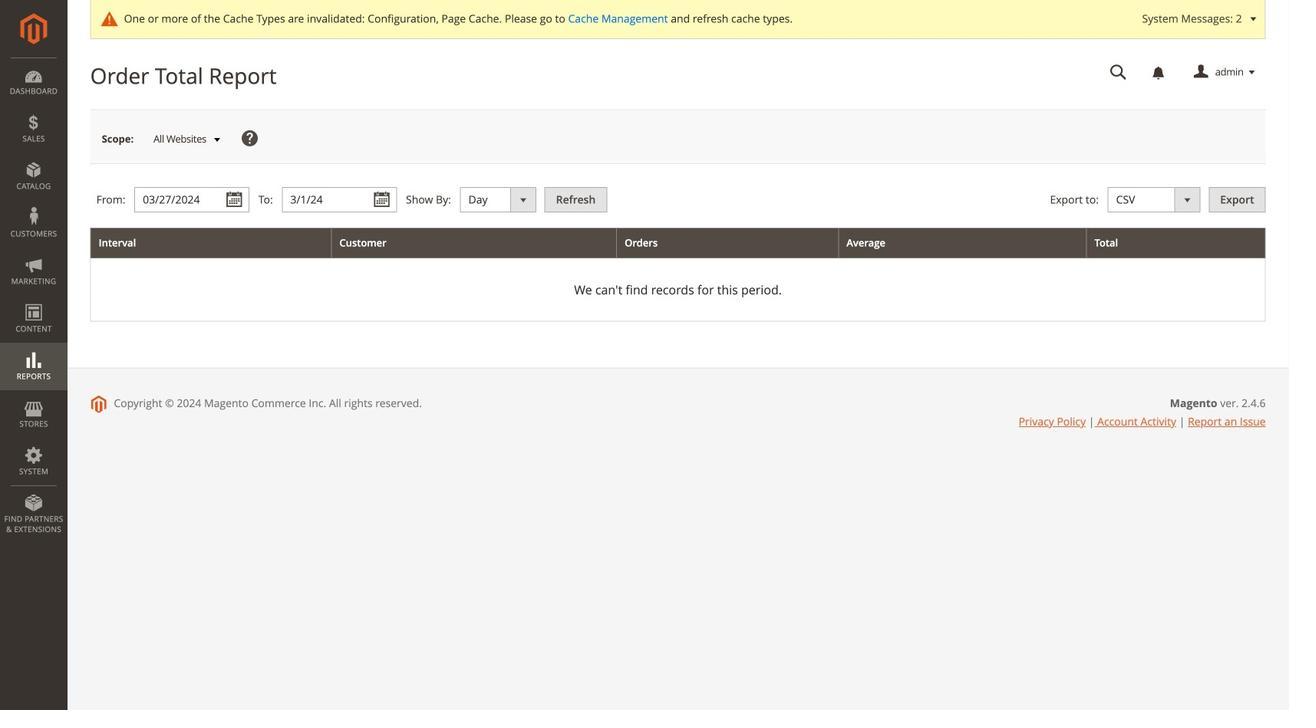Task type: locate. For each thing, give the bounding box(es) containing it.
menu bar
[[0, 58, 68, 543]]

None text field
[[134, 187, 249, 213]]

None text field
[[282, 187, 397, 213]]



Task type: describe. For each thing, give the bounding box(es) containing it.
magento admin panel image
[[20, 13, 47, 45]]



